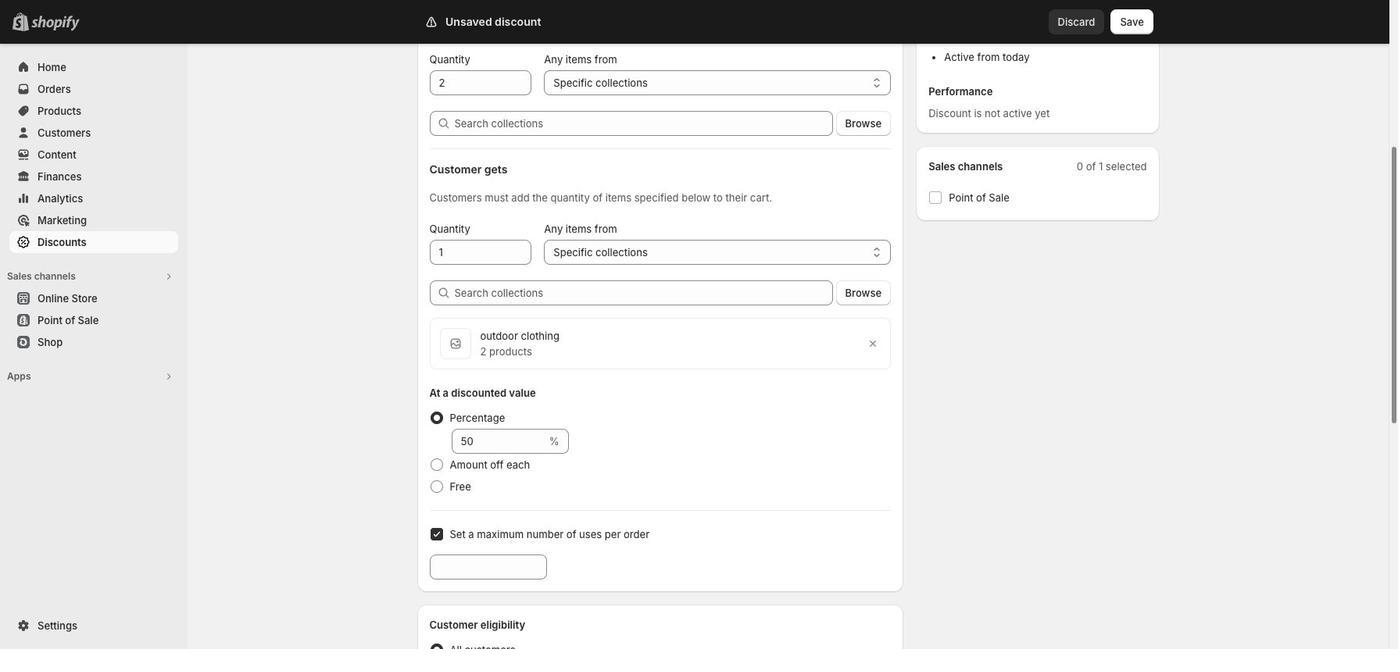 Task type: locate. For each thing, give the bounding box(es) containing it.
None text field
[[430, 240, 532, 265], [430, 555, 547, 580], [430, 240, 532, 265], [430, 555, 547, 580]]

None text field
[[430, 70, 532, 95], [451, 429, 546, 454], [430, 70, 532, 95], [451, 429, 546, 454]]



Task type: describe. For each thing, give the bounding box(es) containing it.
Search collections text field
[[455, 281, 833, 306]]

Search collections text field
[[455, 111, 833, 136]]

shopify image
[[31, 16, 80, 31]]



